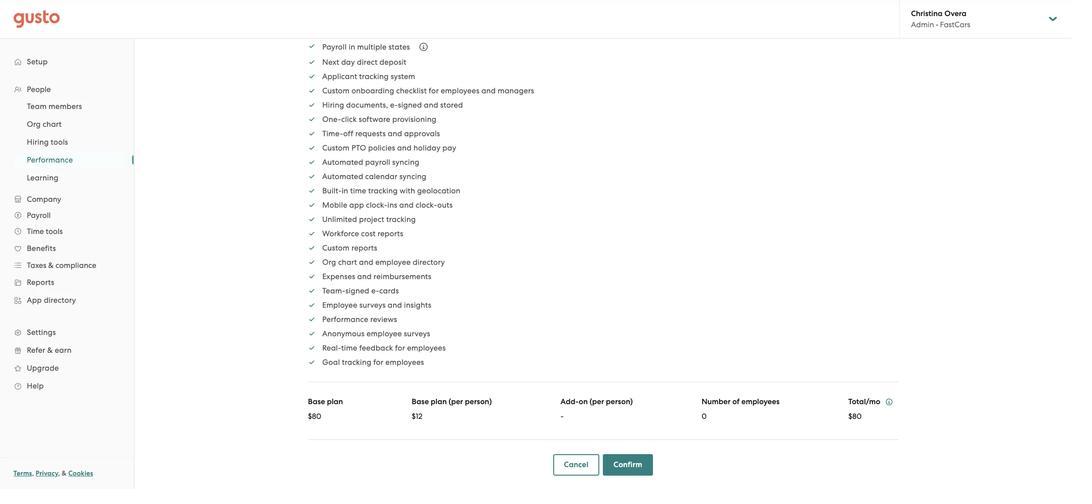 Task type: vqa. For each thing, say whether or not it's contained in the screenshot.
right 2
no



Task type: locate. For each thing, give the bounding box(es) containing it.
1 horizontal spatial $
[[412, 412, 416, 421]]

taxes
[[27, 261, 46, 270]]

chart inside gusto navigation element
[[43, 120, 62, 129]]

in for payroll
[[349, 43, 355, 51]]

0 horizontal spatial e-
[[371, 287, 379, 296]]

0 horizontal spatial person)
[[465, 398, 492, 407]]

$ 80 down total/mo
[[849, 412, 862, 421]]

surveys up "reviews"
[[359, 301, 386, 310]]

0 horizontal spatial chart
[[43, 120, 62, 129]]

1 horizontal spatial for
[[395, 344, 405, 353]]

tracking down feedback at the bottom of page
[[342, 358, 372, 367]]

hiring up one-
[[322, 101, 344, 110]]

0 horizontal spatial base
[[308, 398, 325, 407]]

0 horizontal spatial in
[[342, 187, 348, 196]]

0 horizontal spatial hiring
[[27, 138, 49, 147]]

1 horizontal spatial reports
[[378, 230, 404, 238]]

employee up reimbursements
[[375, 258, 411, 267]]

performance up anonymous
[[322, 315, 368, 324]]

and down custom onboarding checklist for employees and managers
[[424, 101, 438, 110]]

$ down total/mo
[[849, 412, 853, 421]]

1 custom from the top
[[322, 86, 350, 95]]

org inside gusto navigation element
[[27, 120, 41, 129]]

setup
[[27, 57, 48, 66]]

1 vertical spatial custom
[[322, 144, 350, 153]]

0 horizontal spatial reports
[[352, 244, 377, 253]]

directory inside gusto navigation element
[[44, 296, 76, 305]]

1 $ 80 from the left
[[308, 412, 321, 421]]

1 clock- from the left
[[366, 201, 388, 210]]

e- up employee surveys and insights
[[371, 287, 379, 296]]

payroll
[[322, 43, 347, 51], [27, 211, 51, 220]]

2 $ from the left
[[412, 412, 416, 421]]

custom for custom onboarding checklist for employees and managers
[[322, 86, 350, 95]]

1 80 from the left
[[312, 412, 321, 421]]

org for org chart
[[27, 120, 41, 129]]

1 horizontal spatial clock-
[[416, 201, 437, 210]]

directory up reimbursements
[[413, 258, 445, 267]]

2 horizontal spatial for
[[429, 86, 439, 95]]

, left cookies button
[[58, 470, 60, 478]]

tools up performance link
[[51, 138, 68, 147]]

e-
[[390, 101, 398, 110], [371, 287, 379, 296]]

0 vertical spatial surveys
[[359, 301, 386, 310]]

automated up built-
[[322, 172, 363, 181]]

& inside taxes & compliance dropdown button
[[48, 261, 54, 270]]

syncing up the with
[[400, 172, 427, 181]]

and left managers
[[482, 86, 496, 95]]

and up the custom pto policies and holiday pay
[[388, 129, 402, 138]]

0 vertical spatial for
[[429, 86, 439, 95]]

syncing
[[392, 158, 420, 167], [400, 172, 427, 181]]

custom reports
[[322, 244, 377, 253]]

0 vertical spatial &
[[48, 261, 54, 270]]

employees down real-time feedback for employees
[[386, 358, 424, 367]]

direct
[[357, 58, 378, 67]]

0 vertical spatial in
[[349, 43, 355, 51]]

$ 80 down base plan
[[308, 412, 321, 421]]

outs
[[437, 201, 453, 210]]

0 horizontal spatial for
[[373, 358, 384, 367]]

employees right "of"
[[742, 398, 780, 407]]

0 vertical spatial tools
[[51, 138, 68, 147]]

org for org chart and employee directory
[[322, 258, 336, 267]]

0 horizontal spatial $ 80
[[308, 412, 321, 421]]

payroll button
[[9, 208, 125, 224]]

app
[[27, 296, 42, 305]]

applicant
[[322, 72, 357, 81]]

base for base plan
[[308, 398, 325, 407]]

1 vertical spatial automated
[[322, 172, 363, 181]]

time-off requests and approvals
[[322, 129, 440, 138]]

for right checklist
[[429, 86, 439, 95]]

80 down total/mo
[[853, 412, 862, 421]]

0 vertical spatial custom
[[322, 86, 350, 95]]

1 horizontal spatial signed
[[398, 101, 422, 110]]

employees down insights
[[407, 344, 446, 353]]

privacy link
[[36, 470, 58, 478]]

and down the cards
[[388, 301, 402, 310]]

$ 12
[[412, 412, 423, 421]]

list
[[308, 37, 899, 368], [0, 81, 134, 395], [0, 98, 134, 187]]

0 vertical spatial reports
[[378, 230, 404, 238]]

home image
[[13, 10, 60, 28]]

employee
[[375, 258, 411, 267], [367, 330, 402, 339]]

insights
[[404, 301, 432, 310]]

reviews
[[370, 315, 397, 324]]

1 horizontal spatial ,
[[58, 470, 60, 478]]

0 vertical spatial performance
[[27, 156, 73, 165]]

approvals
[[404, 129, 440, 138]]

hiring for hiring tools
[[27, 138, 49, 147]]

2 (per from the left
[[590, 398, 604, 407]]

0 horizontal spatial plan
[[327, 398, 343, 407]]

person) for add-on (per person)
[[606, 398, 633, 407]]

reports
[[27, 278, 54, 287]]

automated calendar syncing
[[322, 172, 427, 181]]

stored
[[440, 101, 463, 110]]

for right feedback at the bottom of page
[[395, 344, 405, 353]]

admin
[[911, 20, 934, 29]]

1 person) from the left
[[465, 398, 492, 407]]

performance
[[27, 156, 73, 165], [322, 315, 368, 324]]

time down anonymous
[[341, 344, 357, 353]]

terms link
[[13, 470, 32, 478]]

0
[[702, 412, 707, 421]]

list containing team members
[[0, 98, 134, 187]]

chart
[[43, 120, 62, 129], [338, 258, 357, 267]]

2 automated from the top
[[322, 172, 363, 181]]

custom for custom pto policies and holiday pay
[[322, 144, 350, 153]]

1 horizontal spatial in
[[349, 43, 355, 51]]

goal tracking for employees
[[322, 358, 424, 367]]

1 automated from the top
[[322, 158, 363, 167]]

2 horizontal spatial $
[[849, 412, 853, 421]]

payroll up time on the top left of page
[[27, 211, 51, 220]]

plan
[[327, 398, 343, 407], [431, 398, 447, 407]]

0 horizontal spatial directory
[[44, 296, 76, 305]]

0 horizontal spatial signed
[[345, 287, 369, 296]]

e- for signed
[[390, 101, 398, 110]]

1 vertical spatial for
[[395, 344, 405, 353]]

12
[[416, 412, 423, 421]]

payroll up the next
[[322, 43, 347, 51]]

hiring down org chart
[[27, 138, 49, 147]]

1 vertical spatial hiring
[[27, 138, 49, 147]]

1 horizontal spatial performance
[[322, 315, 368, 324]]

1 , from the left
[[32, 470, 34, 478]]

managers
[[498, 86, 534, 95]]

time up app
[[350, 187, 366, 196]]

performance for performance
[[27, 156, 73, 165]]

custom down time-
[[322, 144, 350, 153]]

in
[[349, 43, 355, 51], [342, 187, 348, 196]]

payroll inside payroll dropdown button
[[27, 211, 51, 220]]

tools for hiring tools
[[51, 138, 68, 147]]

custom down "applicant"
[[322, 86, 350, 95]]

1 vertical spatial e-
[[371, 287, 379, 296]]

built-in time tracking with geolocation
[[322, 187, 461, 196]]

base down goal
[[308, 398, 325, 407]]

built-
[[322, 187, 342, 196]]

real-
[[322, 344, 341, 353]]

for for feedback
[[395, 344, 405, 353]]

help
[[27, 382, 44, 391]]

performance down hiring tools on the left
[[27, 156, 73, 165]]

time tools button
[[9, 224, 125, 240]]

0 vertical spatial time
[[350, 187, 366, 196]]

0 horizontal spatial org
[[27, 120, 41, 129]]

expenses
[[322, 272, 355, 281]]

& left cookies button
[[62, 470, 67, 478]]

syncing down the custom pto policies and holiday pay
[[392, 158, 420, 167]]

80 down base plan
[[312, 412, 321, 421]]

pto
[[352, 144, 366, 153]]

0 vertical spatial payroll
[[322, 43, 347, 51]]

custom down workforce
[[322, 244, 350, 253]]

$ for base plan (per person)
[[412, 412, 416, 421]]

& inside refer & earn link
[[47, 346, 53, 355]]

(per for on
[[590, 398, 604, 407]]

1 (per from the left
[[449, 398, 463, 407]]

time tools
[[27, 227, 63, 236]]

plan for base plan (per person)
[[431, 398, 447, 407]]

performance inside performance link
[[27, 156, 73, 165]]

1 horizontal spatial chart
[[338, 258, 357, 267]]

& for earn
[[47, 346, 53, 355]]

custom
[[322, 86, 350, 95], [322, 144, 350, 153], [322, 244, 350, 253]]

in up 'mobile'
[[342, 187, 348, 196]]

signed up employee on the left of page
[[345, 287, 369, 296]]

fastcars
[[940, 20, 971, 29]]

1 vertical spatial chart
[[338, 258, 357, 267]]

tracking down calendar
[[368, 187, 398, 196]]

one-click software provisioning
[[322, 115, 437, 124]]

base plan
[[308, 398, 343, 407]]

learning
[[27, 174, 58, 183]]

1 vertical spatial signed
[[345, 287, 369, 296]]

tools for time tools
[[46, 227, 63, 236]]

clock- up the project
[[366, 201, 388, 210]]

help link
[[9, 378, 125, 395]]

chart down team members
[[43, 120, 62, 129]]

1 horizontal spatial plan
[[431, 398, 447, 407]]

& right taxes
[[48, 261, 54, 270]]

tracking
[[359, 72, 389, 81], [368, 187, 398, 196], [386, 215, 416, 224], [342, 358, 372, 367]]

1 vertical spatial performance
[[322, 315, 368, 324]]

employee
[[322, 301, 358, 310]]

surveys down insights
[[404, 330, 430, 339]]

1 horizontal spatial org
[[322, 258, 336, 267]]

1 vertical spatial syncing
[[400, 172, 427, 181]]

employees
[[441, 86, 480, 95], [407, 344, 446, 353], [386, 358, 424, 367], [742, 398, 780, 407]]

1 vertical spatial reports
[[352, 244, 377, 253]]

$ down base plan
[[308, 412, 312, 421]]

tools inside dropdown button
[[46, 227, 63, 236]]

1 $ from the left
[[308, 412, 312, 421]]

1 horizontal spatial 80
[[853, 412, 862, 421]]

for down feedback at the bottom of page
[[373, 358, 384, 367]]

org down team
[[27, 120, 41, 129]]

1 vertical spatial surveys
[[404, 330, 430, 339]]

surveys
[[359, 301, 386, 310], [404, 330, 430, 339]]

1 base from the left
[[308, 398, 325, 407]]

1 vertical spatial &
[[47, 346, 53, 355]]

1 horizontal spatial payroll
[[322, 43, 347, 51]]

tools inside "link"
[[51, 138, 68, 147]]

3 custom from the top
[[322, 244, 350, 253]]

taxes & compliance
[[27, 261, 96, 270]]

1 vertical spatial tools
[[46, 227, 63, 236]]

in up 'day'
[[349, 43, 355, 51]]

2 base from the left
[[412, 398, 429, 407]]

person) for base plan (per person)
[[465, 398, 492, 407]]

0 horizontal spatial performance
[[27, 156, 73, 165]]

0 vertical spatial automated
[[322, 158, 363, 167]]

refer
[[27, 346, 45, 355]]

employees up stored
[[441, 86, 480, 95]]

applicant tracking system
[[322, 72, 415, 81]]

settings
[[27, 328, 56, 337]]

0 horizontal spatial $
[[308, 412, 312, 421]]

plan for base plan
[[327, 398, 343, 407]]

tools right time on the top left of page
[[46, 227, 63, 236]]

reports right cost
[[378, 230, 404, 238]]

1 plan from the left
[[327, 398, 343, 407]]

0 horizontal spatial 80
[[312, 412, 321, 421]]

base up 12
[[412, 398, 429, 407]]

1 vertical spatial payroll
[[27, 211, 51, 220]]

provisioning
[[392, 115, 437, 124]]

chart down custom reports
[[338, 258, 357, 267]]

employee up real-time feedback for employees
[[367, 330, 402, 339]]

0 vertical spatial directory
[[413, 258, 445, 267]]

reports link
[[9, 275, 125, 291]]

0 horizontal spatial (per
[[449, 398, 463, 407]]

e- up the one-click software provisioning
[[390, 101, 398, 110]]

$ down the base plan (per person)
[[412, 412, 416, 421]]

2 person) from the left
[[606, 398, 633, 407]]

2 custom from the top
[[322, 144, 350, 153]]

, left privacy
[[32, 470, 34, 478]]

tracking down ins
[[386, 215, 416, 224]]

0 horizontal spatial clock-
[[366, 201, 388, 210]]

project
[[359, 215, 384, 224]]

1 horizontal spatial base
[[412, 398, 429, 407]]

0 vertical spatial e-
[[390, 101, 398, 110]]

1 vertical spatial org
[[322, 258, 336, 267]]

automated down pto
[[322, 158, 363, 167]]

2 clock- from the left
[[416, 201, 437, 210]]

1 horizontal spatial e-
[[390, 101, 398, 110]]

reports down workforce cost reports
[[352, 244, 377, 253]]

1 horizontal spatial (per
[[590, 398, 604, 407]]

and up team-signed e-cards
[[357, 272, 372, 281]]

0 horizontal spatial payroll
[[27, 211, 51, 220]]

gusto navigation element
[[0, 38, 134, 410]]

upgrade
[[27, 364, 59, 373]]

tracking up onboarding
[[359, 72, 389, 81]]

on
[[579, 398, 588, 407]]

0 vertical spatial hiring
[[322, 101, 344, 110]]

directory down "reports" link
[[44, 296, 76, 305]]

0 vertical spatial syncing
[[392, 158, 420, 167]]

& left earn
[[47, 346, 53, 355]]

anonymous employee surveys
[[322, 330, 430, 339]]

1 horizontal spatial $ 80
[[849, 412, 862, 421]]

1 horizontal spatial person)
[[606, 398, 633, 407]]

2 80 from the left
[[853, 412, 862, 421]]

signed down checklist
[[398, 101, 422, 110]]

0 horizontal spatial ,
[[32, 470, 34, 478]]

clock- down geolocation at left
[[416, 201, 437, 210]]

2 plan from the left
[[431, 398, 447, 407]]

2 vertical spatial custom
[[322, 244, 350, 253]]

performance link
[[16, 152, 125, 168]]

0 vertical spatial chart
[[43, 120, 62, 129]]

1 horizontal spatial hiring
[[322, 101, 344, 110]]

requests
[[355, 129, 386, 138]]

time-
[[322, 129, 343, 138]]

0 vertical spatial org
[[27, 120, 41, 129]]

in for built-
[[342, 187, 348, 196]]

total/mo
[[849, 398, 881, 407]]

list containing payroll in multiple states
[[308, 37, 899, 368]]

unlimited project tracking
[[322, 215, 416, 224]]

base for base plan (per person)
[[412, 398, 429, 407]]

benefits
[[27, 244, 56, 253]]

1 vertical spatial in
[[342, 187, 348, 196]]

1 vertical spatial time
[[341, 344, 357, 353]]

1 vertical spatial directory
[[44, 296, 76, 305]]

list containing people
[[0, 81, 134, 395]]

hiring inside "link"
[[27, 138, 49, 147]]

org up expenses
[[322, 258, 336, 267]]



Task type: describe. For each thing, give the bounding box(es) containing it.
2 vertical spatial &
[[62, 470, 67, 478]]

automated for automated calendar syncing
[[322, 172, 363, 181]]

cookies button
[[68, 469, 93, 480]]

syncing for automated calendar syncing
[[400, 172, 427, 181]]

custom onboarding checklist for employees and managers
[[322, 86, 534, 95]]

setup link
[[9, 54, 125, 70]]

1 horizontal spatial surveys
[[404, 330, 430, 339]]

overa
[[945, 9, 967, 18]]

company button
[[9, 191, 125, 208]]

org chart
[[27, 120, 62, 129]]

2 , from the left
[[58, 470, 60, 478]]

cards
[[379, 287, 399, 296]]

onboarding
[[352, 86, 394, 95]]

geolocation
[[417, 187, 461, 196]]

one-
[[322, 115, 341, 124]]

custom pto policies and holiday pay
[[322, 144, 456, 153]]

expenses and reimbursements
[[322, 272, 432, 281]]

confirm
[[614, 461, 643, 470]]

click
[[341, 115, 357, 124]]

goal
[[322, 358, 340, 367]]

of
[[733, 398, 740, 407]]

confirm button
[[603, 455, 653, 476]]

number
[[702, 398, 731, 407]]

cost
[[361, 230, 376, 238]]

checklist
[[396, 86, 427, 95]]

and left holiday
[[397, 144, 412, 153]]

1 vertical spatial employee
[[367, 330, 402, 339]]

2 $ 80 from the left
[[849, 412, 862, 421]]

next day direct deposit
[[322, 58, 407, 67]]

hiring tools link
[[16, 134, 125, 150]]

app
[[349, 201, 364, 210]]

software
[[359, 115, 391, 124]]

custom for custom reports
[[322, 244, 350, 253]]

hiring tools
[[27, 138, 68, 147]]

workforce cost reports
[[322, 230, 404, 238]]

members
[[49, 102, 82, 111]]

chart for org chart
[[43, 120, 62, 129]]

team-signed e-cards
[[322, 287, 399, 296]]

system
[[391, 72, 415, 81]]

org chart and employee directory
[[322, 258, 445, 267]]

christina
[[911, 9, 943, 18]]

learning link
[[16, 170, 125, 186]]

terms
[[13, 470, 32, 478]]

taxes & compliance button
[[9, 258, 125, 274]]

cookies
[[68, 470, 93, 478]]

syncing for automated payroll syncing
[[392, 158, 420, 167]]

documents,
[[346, 101, 388, 110]]

refer & earn
[[27, 346, 72, 355]]

performance reviews
[[322, 315, 397, 324]]

1 horizontal spatial directory
[[413, 258, 445, 267]]

team-
[[322, 287, 345, 296]]

& for compliance
[[48, 261, 54, 270]]

multiple
[[357, 43, 387, 51]]

(per for plan
[[449, 398, 463, 407]]

off
[[343, 129, 353, 138]]

mobile
[[322, 201, 347, 210]]

app directory
[[27, 296, 76, 305]]

day
[[341, 58, 355, 67]]

0 horizontal spatial surveys
[[359, 301, 386, 310]]

for for checklist
[[429, 86, 439, 95]]

0 vertical spatial signed
[[398, 101, 422, 110]]

anonymous
[[322, 330, 365, 339]]

upgrade link
[[9, 361, 125, 377]]

with
[[400, 187, 415, 196]]

pay
[[443, 144, 456, 153]]

•
[[936, 20, 938, 29]]

-
[[561, 412, 564, 421]]

ins
[[388, 201, 397, 210]]

hiring for hiring documents, e-signed and stored
[[322, 101, 344, 110]]

mobile app clock-ins and clock-outs
[[322, 201, 453, 210]]

team members
[[27, 102, 82, 111]]

0 vertical spatial employee
[[375, 258, 411, 267]]

deposit
[[380, 58, 407, 67]]

chart for org chart and employee directory
[[338, 258, 357, 267]]

team members link
[[16, 98, 125, 115]]

and up expenses and reimbursements
[[359, 258, 374, 267]]

team
[[27, 102, 47, 111]]

2 vertical spatial for
[[373, 358, 384, 367]]

payroll for payroll in multiple states
[[322, 43, 347, 51]]

next
[[322, 58, 339, 67]]

cancel button
[[553, 455, 599, 476]]

$ for base plan
[[308, 412, 312, 421]]

time
[[27, 227, 44, 236]]

payroll for payroll
[[27, 211, 51, 220]]

and right ins
[[399, 201, 414, 210]]

feedback
[[359, 344, 393, 353]]

unlimited
[[322, 215, 357, 224]]

performance for performance reviews
[[322, 315, 368, 324]]

hiring documents, e-signed and stored
[[322, 101, 463, 110]]

people
[[27, 85, 51, 94]]

people button
[[9, 81, 125, 98]]

3 $ from the left
[[849, 412, 853, 421]]

real-time feedback for employees
[[322, 344, 446, 353]]

holiday
[[414, 144, 441, 153]]

automated for automated payroll syncing
[[322, 158, 363, 167]]

company
[[27, 195, 61, 204]]

e- for cards
[[371, 287, 379, 296]]

benefits link
[[9, 241, 125, 257]]

earn
[[55, 346, 72, 355]]

payroll in multiple states
[[322, 43, 410, 51]]

base plan (per person)
[[412, 398, 492, 407]]



